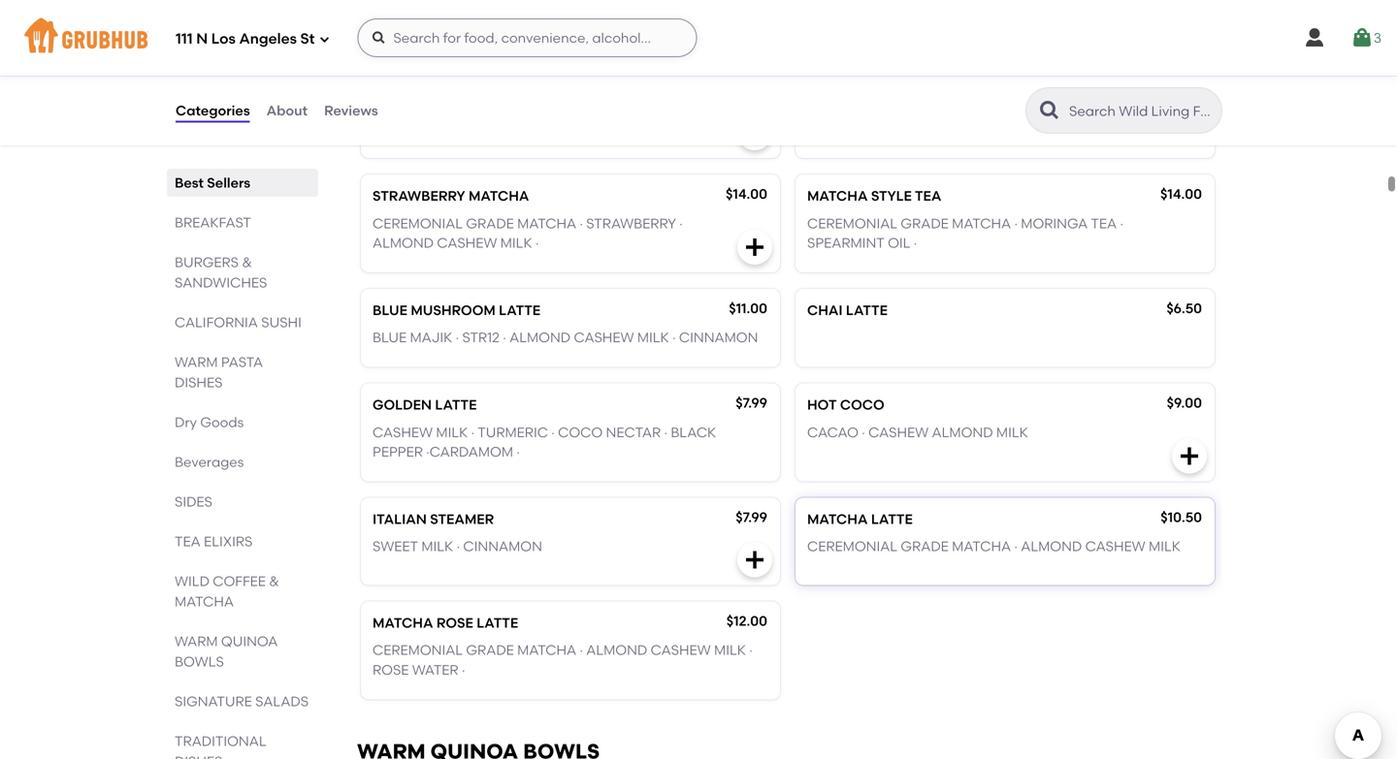 Task type: vqa. For each thing, say whether or not it's contained in the screenshot.
PEPPER
yes



Task type: locate. For each thing, give the bounding box(es) containing it.
0 vertical spatial warm
[[175, 354, 218, 371]]

cacao down espresso
[[432, 6, 483, 23]]

grade inside ceremonial grade matcha · almond cashew milk · rose water ·
[[466, 642, 514, 659]]

grade for matcha
[[466, 215, 514, 232]]

0 vertical spatial organic
[[373, 0, 439, 3]]

black
[[671, 424, 716, 441]]

ice
[[686, 0, 709, 3]]

3 button
[[1350, 20, 1382, 55]]

ceremonial inside ceremonial grade matcha · moringa tea · spearmint oil ·
[[807, 215, 897, 232]]

cinnamon down '$11.00'
[[679, 330, 758, 346]]

matcha rose latte
[[373, 615, 518, 631]]

grade for style
[[901, 215, 949, 232]]

1 vertical spatial cinnamon
[[463, 539, 542, 555]]

st
[[300, 30, 315, 48]]

nibs
[[486, 6, 517, 23]]

about button
[[265, 76, 309, 146]]

mushroom
[[411, 302, 496, 319]]

1 organic from the top
[[373, 0, 439, 3]]

burgers
[[175, 254, 239, 271]]

water down the matcha rose latte
[[412, 662, 458, 679]]

rose down the matcha rose latte
[[373, 662, 409, 679]]

tea inside tab
[[175, 534, 201, 550]]

0 horizontal spatial &
[[242, 254, 252, 271]]

0 horizontal spatial strawberry
[[373, 188, 465, 204]]

0 vertical spatial water
[[452, 121, 498, 137]]

2 warm from the top
[[175, 634, 218, 650]]

$7.99 for cold brew tonic
[[736, 71, 767, 88]]

ceremonial for rose
[[373, 642, 463, 659]]

0 horizontal spatial $14.00
[[726, 186, 767, 202]]

cold brew tonic
[[373, 73, 504, 90]]

wild
[[175, 573, 209, 590]]

coco right hot
[[840, 397, 884, 413]]

1 vertical spatial tea
[[1091, 215, 1117, 232]]

svg image right "st"
[[319, 33, 330, 45]]

0 vertical spatial strawberry
[[373, 188, 465, 204]]

ceremonial down matcha latte
[[807, 539, 897, 555]]

0 vertical spatial &
[[242, 254, 252, 271]]

0 vertical spatial dishes
[[175, 374, 223, 391]]

sellers
[[207, 175, 250, 191]]

ceremonial down the matcha rose latte
[[373, 642, 463, 659]]

1 horizontal spatial rose
[[436, 615, 473, 631]]

signature salads
[[175, 694, 309, 710]]

svg image for traditional matcha
[[743, 121, 766, 145]]

blue majik · str12 · almond cashew milk · cinnamon
[[373, 330, 758, 346]]

coco left nectar
[[558, 424, 603, 441]]

ceremonial inside ceremonial grade matcha · strawberry · almond cashew milk ·
[[373, 215, 463, 232]]

2 blue from the top
[[373, 330, 407, 346]]

1 vertical spatial organic
[[373, 101, 439, 117]]

1 vertical spatial cold
[[558, 101, 598, 117]]

tea
[[915, 188, 941, 204], [1091, 215, 1117, 232], [175, 534, 201, 550]]

almond
[[521, 0, 582, 3], [373, 235, 434, 251], [509, 330, 571, 346], [932, 424, 993, 441], [1021, 539, 1082, 555], [586, 642, 647, 659]]

golden latte
[[373, 397, 477, 413]]

strawberry
[[373, 188, 465, 204], [586, 215, 676, 232]]

$14.00 for ceremonial grade matcha · strawberry · almond cashew milk ·
[[726, 186, 767, 202]]

0 horizontal spatial traditional
[[175, 733, 266, 750]]

& right coffee
[[269, 573, 279, 590]]

milk inside ceremonial grade matcha · almond cashew milk · rose water ·
[[714, 642, 746, 659]]

rose down "sweet milk · cinnamon"
[[436, 615, 473, 631]]

ceremonial grade matcha · strawberry · almond cashew milk ·
[[373, 215, 683, 251]]

organic inside the "organic espresso · almond milk · vanilla ice cream ·  cacao nibs · chocolate ganache"
[[373, 0, 439, 3]]

$10.50
[[1161, 509, 1202, 526]]

1 warm from the top
[[175, 354, 218, 371]]

1 horizontal spatial cinnamon
[[679, 330, 758, 346]]

1 vertical spatial cacao
[[807, 424, 859, 441]]

warm inside warm pasta dishes
[[175, 354, 218, 371]]

matcha
[[905, 73, 965, 90], [469, 188, 529, 204], [807, 188, 868, 204], [517, 215, 576, 232], [952, 215, 1011, 232], [807, 511, 868, 528], [952, 539, 1011, 555], [175, 594, 234, 610], [373, 615, 433, 631], [517, 642, 576, 659]]

1 horizontal spatial strawberry
[[586, 215, 676, 232]]

1 vertical spatial &
[[269, 573, 279, 590]]

grade
[[466, 215, 514, 232], [901, 215, 949, 232], [901, 539, 949, 555], [466, 642, 514, 659]]

1 horizontal spatial $14.00
[[1160, 186, 1202, 202]]

warm down 'california'
[[175, 354, 218, 371]]

brew inside organic groundworks cold brew · sparkling water · lime · mint
[[601, 101, 640, 117]]

2 dishes from the top
[[175, 754, 223, 760]]

organic inside organic groundworks cold brew · sparkling water · lime · mint
[[373, 101, 439, 117]]

1 $14.00 from the left
[[726, 186, 767, 202]]

beverages tab
[[175, 452, 310, 472]]

italian
[[373, 511, 427, 528]]

1 blue from the top
[[373, 302, 407, 319]]

best sellers
[[175, 175, 250, 191]]

1 vertical spatial water
[[412, 662, 458, 679]]

1 dishes from the top
[[175, 374, 223, 391]]

1 vertical spatial dishes
[[175, 754, 223, 760]]

1 vertical spatial brew
[[601, 101, 640, 117]]

0 vertical spatial traditional
[[807, 73, 902, 90]]

matcha inside ceremonial grade matcha · moringa tea · spearmint oil ·
[[952, 215, 1011, 232]]

organic for organic espresso · almond milk · vanilla ice cream ·  cacao nibs · chocolate ganache
[[373, 0, 439, 3]]

latte up ceremonial grade matcha · almond cashew milk · rose water ·
[[477, 615, 518, 631]]

grade down strawberry matcha
[[466, 215, 514, 232]]

milk inside cashew milk · turmeric · coco nectar ·  black pepper ·cardamom ·
[[436, 424, 468, 441]]

brew
[[416, 73, 456, 90], [601, 101, 640, 117]]

traditional dishes tab
[[175, 731, 310, 760]]

grade inside ceremonial grade matcha · moringa tea · spearmint oil ·
[[901, 215, 949, 232]]

traditional
[[807, 73, 902, 90], [175, 733, 266, 750]]

cold
[[373, 73, 413, 90], [558, 101, 598, 117]]

water
[[452, 121, 498, 137], [412, 662, 458, 679]]

grade down the matcha rose latte
[[466, 642, 514, 659]]

Search for food, convenience, alcohol... search field
[[357, 18, 697, 57]]

strawberry inside ceremonial grade matcha · strawberry · almond cashew milk ·
[[586, 215, 676, 232]]

oil
[[888, 235, 910, 251]]

1 vertical spatial rose
[[373, 662, 409, 679]]

0 horizontal spatial tea
[[175, 534, 201, 550]]

1 vertical spatial warm
[[175, 634, 218, 650]]

ceremonial up the "spearmint"
[[807, 215, 897, 232]]

spearmint
[[807, 235, 885, 251]]

2 vertical spatial tea
[[175, 534, 201, 550]]

turmeric
[[478, 424, 548, 441]]

milk inside ceremonial grade matcha · strawberry · almond cashew milk ·
[[500, 235, 532, 251]]

blue left mushroom
[[373, 302, 407, 319]]

0 horizontal spatial cacao
[[432, 6, 483, 23]]

&
[[242, 254, 252, 271], [269, 573, 279, 590]]

dishes inside traditional dishes
[[175, 754, 223, 760]]

2 horizontal spatial tea
[[1091, 215, 1117, 232]]

grade for latte
[[901, 539, 949, 555]]

warm up the bowls
[[175, 634, 218, 650]]

moringa
[[1021, 215, 1088, 232]]

0 horizontal spatial coco
[[558, 424, 603, 441]]

0 vertical spatial cold
[[373, 73, 413, 90]]

matcha inside wild coffee & matcha
[[175, 594, 234, 610]]

tea right moringa
[[1091, 215, 1117, 232]]

0 horizontal spatial brew
[[416, 73, 456, 90]]

dishes
[[175, 374, 223, 391], [175, 754, 223, 760]]

ceremonial grade matcha · almond cashew milk · rose water ·
[[373, 642, 753, 679]]

svg image
[[1350, 26, 1374, 49], [743, 121, 766, 145], [743, 236, 766, 259], [1178, 445, 1201, 468], [743, 549, 766, 572]]

1 horizontal spatial svg image
[[371, 30, 387, 46]]

hot
[[807, 397, 837, 413]]

latte up str12
[[499, 302, 540, 319]]

organic espresso · almond milk · vanilla ice cream ·  cacao nibs · chocolate ganache
[[373, 0, 709, 23]]

111 n los angeles st
[[176, 30, 315, 48]]

ceremonial inside ceremonial grade matcha · almond cashew milk · rose water ·
[[373, 642, 463, 659]]

ceremonial for latte
[[807, 539, 897, 555]]

best sellers tab
[[175, 173, 310, 193]]

grade down matcha latte
[[901, 539, 949, 555]]

organic
[[373, 0, 439, 3], [373, 101, 439, 117]]

california sushi
[[175, 314, 302, 331]]

svg image
[[1303, 26, 1326, 49], [371, 30, 387, 46], [319, 33, 330, 45]]

dishes up dry goods
[[175, 374, 223, 391]]

1 horizontal spatial cold
[[558, 101, 598, 117]]

latte right chai in the top right of the page
[[846, 302, 888, 319]]

2 organic from the top
[[373, 101, 439, 117]]

svg image down cream
[[371, 30, 387, 46]]

1 horizontal spatial brew
[[601, 101, 640, 117]]

1 horizontal spatial &
[[269, 573, 279, 590]]

search icon image
[[1038, 99, 1061, 122]]

warm pasta dishes tab
[[175, 352, 310, 393]]

1 horizontal spatial traditional
[[807, 73, 902, 90]]

warm quinoa bowls tab
[[175, 632, 310, 672]]

rose
[[436, 615, 473, 631], [373, 662, 409, 679]]

organic up sparkling at the left
[[373, 101, 439, 117]]

cinnamon down steamer
[[463, 539, 542, 555]]

dishes down signature
[[175, 754, 223, 760]]

1 vertical spatial traditional
[[175, 733, 266, 750]]

0 vertical spatial cacao
[[432, 6, 483, 23]]

latte for chai latte
[[846, 302, 888, 319]]

latte for golden latte
[[435, 397, 477, 413]]

sweet milk · cinnamon
[[373, 539, 542, 555]]

matcha inside ceremonial grade matcha · strawberry · almond cashew milk ·
[[517, 215, 576, 232]]

about
[[266, 102, 308, 119]]

ceremonial down strawberry matcha
[[373, 215, 463, 232]]

1 horizontal spatial tea
[[915, 188, 941, 204]]

svg image left 3 button
[[1303, 26, 1326, 49]]

cream
[[373, 6, 422, 23]]

tea up the wild
[[175, 534, 201, 550]]

traditional inside tab
[[175, 733, 266, 750]]

latte up ·cardamom
[[435, 397, 477, 413]]

cashew inside ceremonial grade matcha · strawberry · almond cashew milk ·
[[437, 235, 497, 251]]

cacao down hot
[[807, 424, 859, 441]]

0 vertical spatial rose
[[436, 615, 473, 631]]

0 horizontal spatial rose
[[373, 662, 409, 679]]

svg image for matcha style tea
[[743, 236, 766, 259]]

traditional for dishes
[[175, 733, 266, 750]]

0 vertical spatial blue
[[373, 302, 407, 319]]

$11.00
[[729, 300, 767, 317]]

$7.99 for golden latte
[[736, 395, 767, 411]]

1 vertical spatial strawberry
[[586, 215, 676, 232]]

beverages
[[175, 454, 244, 471]]

2 $14.00 from the left
[[1160, 186, 1202, 202]]

$7.99 for traditional matcha
[[1170, 71, 1202, 88]]

& up sandwiches
[[242, 254, 252, 271]]

$14.00 for ceremonial grade matcha · moringa tea · spearmint oil ·
[[1160, 186, 1202, 202]]

elixirs
[[204, 534, 253, 550]]

cacao inside the "organic espresso · almond milk · vanilla ice cream ·  cacao nibs · chocolate ganache"
[[432, 6, 483, 23]]

water inside organic groundworks cold brew · sparkling water · lime · mint
[[452, 121, 498, 137]]

$7.99 for italian steamer
[[736, 509, 767, 526]]

california sushi tab
[[175, 312, 310, 333]]

milk
[[585, 0, 617, 3], [500, 235, 532, 251], [637, 330, 669, 346], [436, 424, 468, 441], [996, 424, 1028, 441], [421, 539, 453, 555], [1149, 539, 1181, 555], [714, 642, 746, 659]]

1 vertical spatial coco
[[558, 424, 603, 441]]

blue
[[373, 302, 407, 319], [373, 330, 407, 346]]

$6.50
[[1166, 300, 1202, 317]]

blue for blue mushroom latte
[[373, 302, 407, 319]]

organic up cream
[[373, 0, 439, 3]]

matcha style tea
[[807, 188, 941, 204]]

grade up oil
[[901, 215, 949, 232]]

vanilla
[[626, 0, 683, 3]]

1 vertical spatial blue
[[373, 330, 407, 346]]

latte down cacao · cashew almond milk
[[871, 511, 913, 528]]

1 horizontal spatial cacao
[[807, 424, 859, 441]]

0 vertical spatial tea
[[915, 188, 941, 204]]

cacao
[[432, 6, 483, 23], [807, 424, 859, 441]]

water down "groundworks"
[[452, 121, 498, 137]]

0 horizontal spatial cinnamon
[[463, 539, 542, 555]]

cold up mint
[[558, 101, 598, 117]]

$7.99
[[736, 71, 767, 88], [1170, 71, 1202, 88], [736, 395, 767, 411], [736, 509, 767, 526]]

cashew
[[437, 235, 497, 251], [574, 330, 634, 346], [373, 424, 433, 441], [868, 424, 929, 441], [1085, 539, 1145, 555], [651, 642, 711, 659]]

tea right style
[[915, 188, 941, 204]]

cold up reviews
[[373, 73, 413, 90]]

grade inside ceremonial grade matcha · strawberry · almond cashew milk ·
[[466, 215, 514, 232]]

·
[[514, 0, 517, 3], [620, 0, 623, 3], [425, 6, 428, 23], [521, 6, 524, 23], [644, 101, 647, 117], [502, 121, 505, 137], [542, 121, 546, 137], [580, 215, 583, 232], [679, 215, 683, 232], [1014, 215, 1018, 232], [1120, 215, 1123, 232], [535, 235, 539, 251], [914, 235, 917, 251], [456, 330, 459, 346], [503, 330, 506, 346], [672, 330, 676, 346], [471, 424, 474, 441], [551, 424, 555, 441], [664, 424, 667, 441], [862, 424, 865, 441], [516, 444, 520, 460], [457, 539, 460, 555], [1014, 539, 1018, 555], [580, 642, 583, 659], [749, 642, 753, 659], [462, 662, 465, 679]]

salads
[[255, 694, 309, 710]]

$14.00
[[726, 186, 767, 202], [1160, 186, 1202, 202]]

blue left the majik
[[373, 330, 407, 346]]

1 horizontal spatial coco
[[840, 397, 884, 413]]

pasta
[[221, 354, 263, 371]]

angeles
[[239, 30, 297, 48]]

warm inside warm quinoa bowls
[[175, 634, 218, 650]]



Task type: describe. For each thing, give the bounding box(es) containing it.
dry goods tab
[[175, 412, 310, 433]]

organic for organic groundworks cold brew · sparkling water · lime · mint
[[373, 101, 439, 117]]

ceremonial grade matcha · almond cashew milk
[[807, 539, 1181, 555]]

lime
[[508, 121, 539, 137]]

almond inside ceremonial grade matcha · almond cashew milk · rose water ·
[[586, 642, 647, 659]]

breakfast tab
[[175, 212, 310, 233]]

·cardamom
[[426, 444, 513, 460]]

best
[[175, 175, 204, 191]]

tea elixirs
[[175, 534, 253, 550]]

dishes inside warm pasta dishes
[[175, 374, 223, 391]]

grade for rose
[[466, 642, 514, 659]]

0 vertical spatial cinnamon
[[679, 330, 758, 346]]

organic groundworks cold brew · sparkling water · lime · mint
[[373, 101, 647, 137]]

espresso
[[442, 0, 511, 3]]

chocolate
[[527, 6, 615, 23]]

sandwiches
[[175, 275, 267, 291]]

warm for warm quinoa bowls
[[175, 634, 218, 650]]

almond inside ceremonial grade matcha · strawberry · almond cashew milk ·
[[373, 235, 434, 251]]

hot coco
[[807, 397, 884, 413]]

cold inside organic groundworks cold brew · sparkling water · lime · mint
[[558, 101, 598, 117]]

ceremonial for matcha
[[373, 215, 463, 232]]

latte for matcha latte
[[871, 511, 913, 528]]

matcha inside ceremonial grade matcha · almond cashew milk · rose water ·
[[517, 642, 576, 659]]

main navigation navigation
[[0, 0, 1397, 76]]

sides
[[175, 494, 212, 510]]

$9.00
[[1167, 395, 1202, 411]]

categories button
[[175, 76, 251, 146]]

n
[[196, 30, 208, 48]]

0 horizontal spatial svg image
[[319, 33, 330, 45]]

signature
[[175, 694, 252, 710]]

warm for warm pasta dishes
[[175, 354, 218, 371]]

0 vertical spatial coco
[[840, 397, 884, 413]]

breakfast
[[175, 214, 251, 231]]

Search Wild Living Foods search field
[[1067, 102, 1216, 120]]

organic espresso · almond milk · vanilla ice cream ·  cacao nibs · chocolate ganache button
[[361, 0, 780, 44]]

str12
[[462, 330, 500, 346]]

cashew milk · turmeric · coco nectar ·  black pepper ·cardamom ·
[[373, 424, 716, 460]]

almond inside the "organic espresso · almond milk · vanilla ice cream ·  cacao nibs · chocolate ganache"
[[521, 0, 582, 3]]

majik
[[410, 330, 452, 346]]

traditional for matcha
[[807, 73, 902, 90]]

reviews
[[324, 102, 378, 119]]

burgers & sandwiches tab
[[175, 252, 310, 293]]

wild coffee & matcha
[[175, 573, 279, 610]]

dry
[[175, 414, 197, 431]]

traditional matcha
[[807, 73, 965, 90]]

coco inside cashew milk · turmeric · coco nectar ·  black pepper ·cardamom ·
[[558, 424, 603, 441]]

burgers & sandwiches
[[175, 254, 267, 291]]

dry goods
[[175, 414, 244, 431]]

categories
[[176, 102, 250, 119]]

bowls
[[175, 654, 224, 670]]

chai
[[807, 302, 843, 319]]

3
[[1374, 29, 1382, 46]]

tea inside ceremonial grade matcha · moringa tea · spearmint oil ·
[[1091, 215, 1117, 232]]

wild coffee & matcha tab
[[175, 571, 310, 612]]

cacao · cashew almond milk
[[807, 424, 1028, 441]]

california
[[175, 314, 258, 331]]

steamer
[[430, 511, 494, 528]]

svg image inside 3 button
[[1350, 26, 1374, 49]]

ceremonial for style
[[807, 215, 897, 232]]

warm pasta dishes
[[175, 354, 263, 391]]

tonic
[[459, 73, 504, 90]]

& inside wild coffee & matcha
[[269, 573, 279, 590]]

chai latte
[[807, 302, 888, 319]]

2 horizontal spatial svg image
[[1303, 26, 1326, 49]]

water inside ceremonial grade matcha · almond cashew milk · rose water ·
[[412, 662, 458, 679]]

0 horizontal spatial cold
[[373, 73, 413, 90]]

traditional dishes
[[175, 733, 266, 760]]

style
[[871, 188, 912, 204]]

111
[[176, 30, 193, 48]]

milk inside the "organic espresso · almond milk · vanilla ice cream ·  cacao nibs · chocolate ganache"
[[585, 0, 617, 3]]

nectar
[[606, 424, 661, 441]]

sweet
[[373, 539, 418, 555]]

blue for blue majik · str12 · almond cashew milk · cinnamon
[[373, 330, 407, 346]]

$12.00
[[726, 613, 767, 630]]

blue mushroom latte
[[373, 302, 540, 319]]

coffee
[[213, 573, 266, 590]]

mint
[[549, 121, 583, 137]]

cashew inside ceremonial grade matcha · almond cashew milk · rose water ·
[[651, 642, 711, 659]]

0 vertical spatial brew
[[416, 73, 456, 90]]

golden
[[373, 397, 432, 413]]

los
[[211, 30, 236, 48]]

strawberry matcha
[[373, 188, 529, 204]]

reviews button
[[323, 76, 379, 146]]

ceremonial grade matcha · moringa tea · spearmint oil ·
[[807, 215, 1123, 251]]

& inside burgers & sandwiches
[[242, 254, 252, 271]]

pepper
[[373, 444, 423, 460]]

sparkling
[[373, 121, 449, 137]]

tea elixirs tab
[[175, 532, 310, 552]]

svg image for matcha latte
[[743, 549, 766, 572]]

groundworks
[[442, 101, 555, 117]]

italian steamer
[[373, 511, 494, 528]]

ganache
[[618, 6, 687, 23]]

cashew inside cashew milk · turmeric · coco nectar ·  black pepper ·cardamom ·
[[373, 424, 433, 441]]

rose inside ceremonial grade matcha · almond cashew milk · rose water ·
[[373, 662, 409, 679]]

sides tab
[[175, 492, 310, 512]]

warm quinoa bowls
[[175, 634, 278, 670]]

sushi
[[261, 314, 302, 331]]

goods
[[200, 414, 244, 431]]

matcha latte
[[807, 511, 913, 528]]

signature salads tab
[[175, 692, 310, 712]]

quinoa
[[221, 634, 278, 650]]



